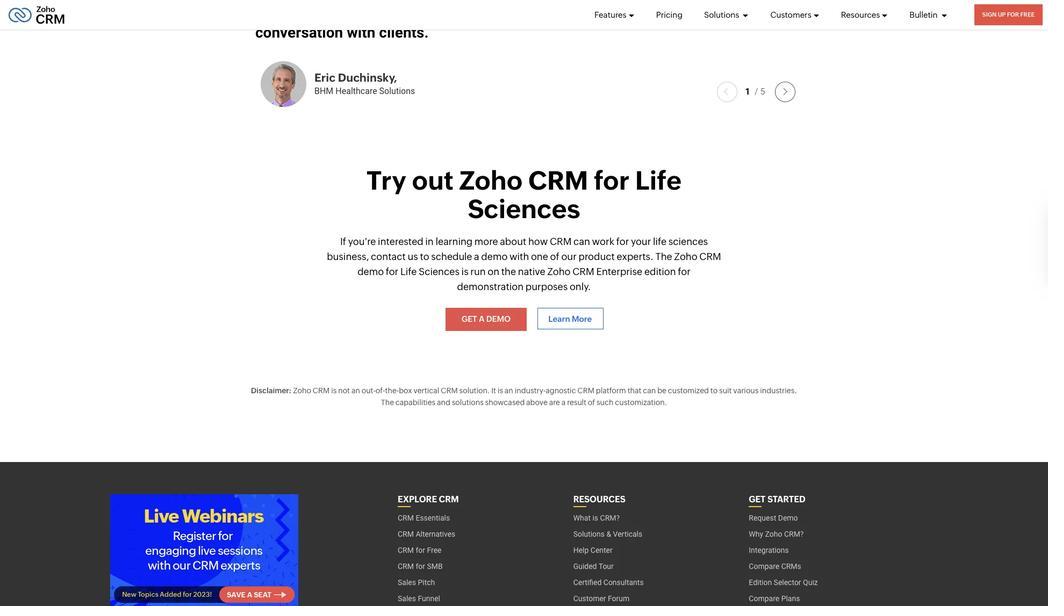 Task type: locate. For each thing, give the bounding box(es) containing it.
free up 'smb' on the bottom of page
[[427, 546, 442, 555]]

alternatives
[[416, 530, 455, 539]]

1 horizontal spatial sciences
[[468, 194, 580, 224]]

1 vertical spatial can
[[643, 386, 656, 395]]

free right for
[[1020, 11, 1035, 18]]

disclaimer: zoho crm is not an out-of-the-box vertical crm solution. it is an industry-agnostic crm platform that can be customized to suit various industries. the capabilities and solutions showcased above are a result of such customization.
[[251, 386, 797, 407]]

can up our
[[574, 236, 590, 247]]

such
[[597, 398, 614, 407]]

0 horizontal spatial a
[[474, 251, 479, 262]]

1 horizontal spatial get
[[749, 495, 766, 505]]

1 / 5
[[745, 87, 765, 97]]

1 horizontal spatial an
[[505, 386, 513, 395]]

forum
[[608, 595, 630, 603]]

crm?
[[600, 514, 620, 523], [784, 530, 804, 539]]

demo down contact
[[358, 266, 384, 277]]

the-
[[385, 386, 399, 395]]

get for get a demo
[[462, 314, 477, 324]]

sales funnel
[[398, 595, 440, 603]]

is right it
[[498, 386, 503, 395]]

1 horizontal spatial of
[[588, 398, 595, 407]]

solution.
[[459, 386, 490, 395]]

a
[[474, 251, 479, 262], [562, 398, 566, 407]]

2 vertical spatial solutions
[[573, 530, 605, 539]]

get a demo link
[[446, 308, 527, 331]]

solutions for solutions & verticals
[[573, 530, 605, 539]]

certified
[[573, 579, 602, 587]]

demo
[[778, 514, 798, 523]]

sales pitch
[[398, 579, 435, 587]]

0 vertical spatial compare
[[749, 562, 780, 571]]

crm for smb
[[398, 562, 443, 571]]

of left our
[[550, 251, 559, 262]]

0 horizontal spatial sciences
[[419, 266, 460, 277]]

compare
[[749, 562, 780, 571], [749, 595, 780, 603]]

to right us in the left top of the page
[[420, 251, 429, 262]]

1 vertical spatial the
[[381, 398, 394, 407]]

in
[[425, 236, 434, 247]]

get up request
[[749, 495, 766, 505]]

0 vertical spatial to
[[420, 251, 429, 262]]

sciences up about
[[468, 194, 580, 224]]

0 horizontal spatial to
[[420, 251, 429, 262]]

is left not on the bottom left of the page
[[331, 386, 337, 395]]

funnel
[[418, 595, 440, 603]]

life
[[653, 236, 667, 247]]

is left run on the top
[[462, 266, 469, 277]]

0 vertical spatial get
[[462, 314, 477, 324]]

only.
[[570, 281, 591, 292]]

0 horizontal spatial get
[[462, 314, 477, 324]]

sales down sales pitch
[[398, 595, 416, 603]]

of left the such
[[588, 398, 595, 407]]

0 vertical spatial sciences
[[468, 194, 580, 224]]

1 vertical spatial sciences
[[419, 266, 460, 277]]

for
[[594, 166, 630, 196], [616, 236, 629, 247], [386, 266, 398, 277], [678, 266, 691, 277], [416, 546, 425, 555], [416, 562, 425, 571]]

to
[[420, 251, 429, 262], [710, 386, 718, 395]]

compare down edition
[[749, 595, 780, 603]]

compare up edition
[[749, 562, 780, 571]]

the for zoho
[[656, 251, 672, 262]]

a
[[479, 314, 485, 324]]

the
[[656, 251, 672, 262], [381, 398, 394, 407]]

compare plans
[[749, 595, 800, 603]]

1 vertical spatial to
[[710, 386, 718, 395]]

solutions for solutions
[[704, 10, 741, 19]]

1 horizontal spatial solutions
[[573, 530, 605, 539]]

the up edition
[[656, 251, 672, 262]]

healthcare
[[336, 86, 377, 96]]

try
[[367, 166, 406, 196]]

crm inside try out zoho crm for life sciences
[[528, 166, 588, 196]]

platform
[[596, 386, 626, 395]]

an right not on the bottom left of the page
[[351, 386, 360, 395]]

0 vertical spatial a
[[474, 251, 479, 262]]

0 vertical spatial crm?
[[600, 514, 620, 523]]

customized
[[668, 386, 709, 395]]

the down the-
[[381, 398, 394, 407]]

0 vertical spatial demo
[[481, 251, 508, 262]]

sales inside "link"
[[398, 595, 416, 603]]

the inside if you're interested in learning more about how crm can work for your life sciences business, contact us to schedule a demo with one of our product experts. the zoho crm demo for life sciences is run on the native zoho crm enterprise edition for demonstration purposes only.
[[656, 251, 672, 262]]

life
[[635, 166, 682, 196], [400, 266, 417, 277]]

a up run on the top
[[474, 251, 479, 262]]

for
[[1007, 11, 1019, 18]]

1 vertical spatial get
[[749, 495, 766, 505]]

0 vertical spatial solutions
[[704, 10, 741, 19]]

solutions & verticals link
[[573, 526, 642, 543]]

1 vertical spatial sales
[[398, 595, 416, 603]]

a inside disclaimer: zoho crm is not an out-of-the-box vertical crm solution. it is an industry-agnostic crm platform that can be customized to suit various industries. the capabilities and solutions showcased above are a result of such customization.
[[562, 398, 566, 407]]

an up showcased
[[505, 386, 513, 395]]

try out zoho crm for life sciences
[[367, 166, 682, 224]]

5
[[760, 87, 765, 97]]

can
[[574, 236, 590, 247], [643, 386, 656, 395]]

crm? for why zoho crm?
[[784, 530, 804, 539]]

are
[[549, 398, 560, 407]]

solutions right pricing
[[704, 10, 741, 19]]

the inside disclaimer: zoho crm is not an out-of-the-box vertical crm solution. it is an industry-agnostic crm platform that can be customized to suit various industries. the capabilities and solutions showcased above are a result of such customization.
[[381, 398, 394, 407]]

crm alternatives
[[398, 530, 455, 539]]

0 vertical spatial the
[[656, 251, 672, 262]]

compare crms
[[749, 562, 801, 571]]

0 horizontal spatial life
[[400, 266, 417, 277]]

solutions up help center
[[573, 530, 605, 539]]

a inside if you're interested in learning more about how crm can work for your life sciences business, contact us to schedule a demo with one of our product experts. the zoho crm demo for life sciences is run on the native zoho crm enterprise edition for demonstration purposes only.
[[474, 251, 479, 262]]

crm? down demo at bottom
[[784, 530, 804, 539]]

zoho crm logo image
[[8, 3, 65, 27]]

1 vertical spatial of
[[588, 398, 595, 407]]

compare for compare plans
[[749, 595, 780, 603]]

sales
[[398, 579, 416, 587], [398, 595, 416, 603]]

experts.
[[617, 251, 654, 262]]

free
[[1020, 11, 1035, 18], [427, 546, 442, 555]]

0 vertical spatial can
[[574, 236, 590, 247]]

0 vertical spatial life
[[635, 166, 682, 196]]

crm? for what is crm?
[[600, 514, 620, 523]]

1 vertical spatial a
[[562, 398, 566, 407]]

resources link
[[841, 0, 888, 30]]

why zoho crm? link
[[749, 526, 804, 543]]

0 horizontal spatial solutions
[[379, 86, 415, 96]]

2 sales from the top
[[398, 595, 416, 603]]

crm? up &
[[600, 514, 620, 523]]

0 vertical spatial free
[[1020, 11, 1035, 18]]

1 horizontal spatial the
[[656, 251, 672, 262]]

1 vertical spatial free
[[427, 546, 442, 555]]

learning
[[436, 236, 473, 247]]

of inside disclaimer: zoho crm is not an out-of-the-box vertical crm solution. it is an industry-agnostic crm platform that can be customized to suit various industries. the capabilities and solutions showcased above are a result of such customization.
[[588, 398, 595, 407]]

crm alternatives link
[[398, 526, 455, 543]]

a right are
[[562, 398, 566, 407]]

can left be
[[643, 386, 656, 395]]

what
[[573, 514, 591, 523]]

0 horizontal spatial of
[[550, 251, 559, 262]]

verticals
[[613, 530, 642, 539]]

1 horizontal spatial crm?
[[784, 530, 804, 539]]

solutions down the duchinsky,
[[379, 86, 415, 96]]

1 compare from the top
[[749, 562, 780, 571]]

get left 'a'
[[462, 314, 477, 324]]

zoho crm live webinars 2023 footer image
[[110, 495, 298, 606]]

2 horizontal spatial solutions
[[704, 10, 741, 19]]

1 horizontal spatial can
[[643, 386, 656, 395]]

on
[[488, 266, 499, 277]]

run
[[470, 266, 486, 277]]

1 vertical spatial demo
[[358, 266, 384, 277]]

customer
[[573, 595, 606, 603]]

of
[[550, 251, 559, 262], [588, 398, 595, 407]]

0 horizontal spatial the
[[381, 398, 394, 407]]

1 horizontal spatial to
[[710, 386, 718, 395]]

0 horizontal spatial free
[[427, 546, 442, 555]]

plans
[[781, 595, 800, 603]]

sales funnel link
[[398, 591, 440, 606]]

edition selector quiz
[[749, 579, 818, 587]]

explore
[[398, 495, 437, 505]]

1 horizontal spatial demo
[[481, 251, 508, 262]]

0 horizontal spatial an
[[351, 386, 360, 395]]

industries.
[[760, 386, 797, 395]]

of-
[[376, 386, 385, 395]]

to inside if you're interested in learning more about how crm can work for your life sciences business, contact us to schedule a demo with one of our product experts. the zoho crm demo for life sciences is run on the native zoho crm enterprise edition for demonstration purposes only.
[[420, 251, 429, 262]]

get started
[[749, 495, 806, 505]]

customer forum
[[573, 595, 630, 603]]

request
[[749, 514, 776, 523]]

1 vertical spatial crm?
[[784, 530, 804, 539]]

0 vertical spatial of
[[550, 251, 559, 262]]

what is crm? link
[[573, 510, 620, 526]]

2 compare from the top
[[749, 595, 780, 603]]

edition
[[644, 266, 676, 277]]

out-
[[362, 386, 376, 395]]

sciences down schedule
[[419, 266, 460, 277]]

is right "what" on the bottom right of the page
[[593, 514, 598, 523]]

resources
[[841, 10, 880, 19]]

zoho inside try out zoho crm for life sciences
[[459, 166, 523, 196]]

sales left "pitch"
[[398, 579, 416, 587]]

1 vertical spatial compare
[[749, 595, 780, 603]]

get for get started
[[749, 495, 766, 505]]

0 vertical spatial sales
[[398, 579, 416, 587]]

/
[[755, 87, 758, 97]]

center
[[591, 546, 613, 555]]

demo up on
[[481, 251, 508, 262]]

why
[[749, 530, 763, 539]]

1 vertical spatial life
[[400, 266, 417, 277]]

for inside "link"
[[416, 562, 425, 571]]

0 horizontal spatial can
[[574, 236, 590, 247]]

0 horizontal spatial crm?
[[600, 514, 620, 523]]

1 horizontal spatial a
[[562, 398, 566, 407]]

sign up for free
[[982, 11, 1035, 18]]

disclaimer:
[[251, 386, 292, 395]]

life inside if you're interested in learning more about how crm can work for your life sciences business, contact us to schedule a demo with one of our product experts. the zoho crm demo for life sciences is run on the native zoho crm enterprise edition for demonstration purposes only.
[[400, 266, 417, 277]]

1 sales from the top
[[398, 579, 416, 587]]

one
[[531, 251, 548, 262]]

demo
[[486, 314, 511, 324]]

1 vertical spatial solutions
[[379, 86, 415, 96]]

1 horizontal spatial life
[[635, 166, 682, 196]]

demonstration
[[457, 281, 524, 292]]

to left the suit
[[710, 386, 718, 395]]

crm for smb link
[[398, 559, 443, 575]]



Task type: describe. For each thing, give the bounding box(es) containing it.
schedule
[[431, 251, 472, 262]]

selector
[[774, 579, 801, 587]]

eric
[[314, 72, 336, 85]]

can inside disclaimer: zoho crm is not an out-of-the-box vertical crm solution. it is an industry-agnostic crm platform that can be customized to suit various industries. the capabilities and solutions showcased above are a result of such customization.
[[643, 386, 656, 395]]

can inside if you're interested in learning more about how crm can work for your life sciences business, contact us to schedule a demo with one of our product experts. the zoho crm demo for life sciences is run on the native zoho crm enterprise edition for demonstration purposes only.
[[574, 236, 590, 247]]

essentials
[[416, 514, 450, 523]]

consultants
[[604, 579, 644, 587]]

guided
[[573, 562, 597, 571]]

learn more link
[[538, 308, 603, 328]]

of inside if you're interested in learning more about how crm can work for your life sciences business, contact us to schedule a demo with one of our product experts. the zoho crm demo for life sciences is run on the native zoho crm enterprise edition for demonstration purposes only.
[[550, 251, 559, 262]]

sales for sales pitch
[[398, 579, 416, 587]]

vertical
[[414, 386, 439, 395]]

sign
[[982, 11, 997, 18]]

certified consultants
[[573, 579, 644, 587]]

sales for sales funnel
[[398, 595, 416, 603]]

purposes
[[526, 281, 568, 292]]

started
[[768, 495, 806, 505]]

box
[[399, 386, 412, 395]]

agnostic
[[546, 386, 576, 395]]

customization.
[[615, 398, 667, 407]]

above
[[526, 398, 548, 407]]

&
[[607, 530, 611, 539]]

solutions & verticals
[[573, 530, 642, 539]]

up
[[998, 11, 1006, 18]]

pricing
[[656, 10, 683, 19]]

customers
[[771, 10, 812, 19]]

us
[[408, 251, 418, 262]]

sciences inside try out zoho crm for life sciences
[[468, 194, 580, 224]]

our
[[561, 251, 577, 262]]

for inside try out zoho crm for life sciences
[[594, 166, 630, 196]]

crm essentials
[[398, 514, 450, 523]]

industry-
[[515, 386, 546, 395]]

about
[[500, 236, 526, 247]]

to inside disclaimer: zoho crm is not an out-of-the-box vertical crm solution. it is an industry-agnostic crm platform that can be customized to suit various industries. the capabilities and solutions showcased above are a result of such customization.
[[710, 386, 718, 395]]

bulletin link
[[910, 0, 947, 30]]

contact
[[371, 251, 406, 262]]

enterprise
[[596, 266, 642, 277]]

various
[[733, 386, 759, 395]]

2 an from the left
[[505, 386, 513, 395]]

sciences inside if you're interested in learning more about how crm can work for your life sciences business, contact us to schedule a demo with one of our product experts. the zoho crm demo for life sciences is run on the native zoho crm enterprise edition for demonstration purposes only.
[[419, 266, 460, 277]]

is inside if you're interested in learning more about how crm can work for your life sciences business, contact us to schedule a demo with one of our product experts. the zoho crm demo for life sciences is run on the native zoho crm enterprise edition for demonstration purposes only.
[[462, 266, 469, 277]]

request demo
[[749, 514, 798, 523]]

native
[[518, 266, 545, 277]]

the
[[501, 266, 516, 277]]

edition
[[749, 579, 772, 587]]

zoho inside disclaimer: zoho crm is not an out-of-the-box vertical crm solution. it is an industry-agnostic crm platform that can be customized to suit various industries. the capabilities and solutions showcased above are a result of such customization.
[[293, 386, 311, 395]]

pricing link
[[656, 0, 683, 30]]

solutions inside eric duchinsky, bhm healthcare solutions
[[379, 86, 415, 96]]

more
[[475, 236, 498, 247]]

solutions link
[[704, 0, 749, 30]]

crm inside "link"
[[398, 562, 414, 571]]

pitch
[[418, 579, 435, 587]]

crm for free link
[[398, 543, 442, 559]]

request demo link
[[749, 510, 798, 526]]

guided tour
[[573, 562, 614, 571]]

0 horizontal spatial demo
[[358, 266, 384, 277]]

certified consultants link
[[573, 575, 644, 591]]

showcased
[[485, 398, 525, 407]]

resources
[[573, 495, 626, 505]]

why zoho crm?
[[749, 530, 804, 539]]

sign up for free link
[[974, 4, 1043, 25]]

compare for compare crms
[[749, 562, 780, 571]]

1 horizontal spatial free
[[1020, 11, 1035, 18]]

crm for free
[[398, 546, 442, 555]]

it
[[491, 386, 496, 395]]

learn more
[[548, 314, 592, 324]]

out
[[412, 166, 454, 196]]

learn
[[548, 314, 570, 324]]

features link
[[594, 0, 635, 30]]

product
[[579, 251, 615, 262]]

help center link
[[573, 543, 613, 559]]

you're
[[348, 236, 376, 247]]

compare crms link
[[749, 559, 801, 575]]

that
[[628, 386, 642, 395]]

compare plans link
[[749, 591, 800, 606]]

if you're interested in learning more about how crm can work for your life sciences business, contact us to schedule a demo with one of our product experts. the zoho crm demo for life sciences is run on the native zoho crm enterprise edition for demonstration purposes only.
[[327, 236, 721, 292]]

bhm
[[314, 86, 333, 96]]

the for capabilities
[[381, 398, 394, 407]]

interested
[[378, 236, 423, 247]]

if
[[340, 236, 346, 247]]

capabilities
[[396, 398, 435, 407]]

how
[[528, 236, 548, 247]]

sales pitch link
[[398, 575, 435, 591]]

help center
[[573, 546, 613, 555]]

sciences
[[669, 236, 708, 247]]

life inside try out zoho crm for life sciences
[[635, 166, 682, 196]]

tour
[[599, 562, 614, 571]]

1 an from the left
[[351, 386, 360, 395]]

get a demo
[[462, 314, 511, 324]]

work
[[592, 236, 614, 247]]

with
[[510, 251, 529, 262]]

1
[[745, 87, 750, 97]]

more
[[572, 314, 592, 324]]



Task type: vqa. For each thing, say whether or not it's contained in the screenshot.
PODCASTS
no



